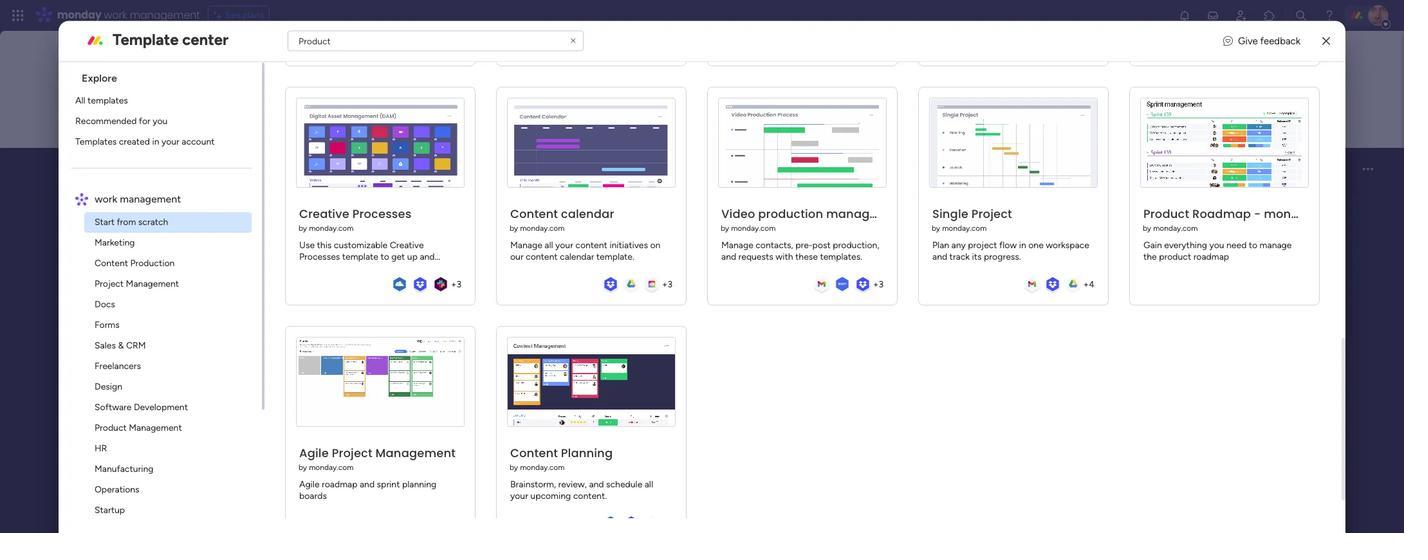 Task type: describe. For each thing, give the bounding box(es) containing it.
you
[[71, 266, 91, 280]]

by inside creative processes by monday.com
[[299, 224, 307, 233]]

invite members image
[[1235, 9, 1248, 22]]

in for plan any project flow in one workspace and track its progress.
[[1019, 240, 1026, 251]]

manage
[[1260, 240, 1292, 251]]

design
[[95, 381, 122, 392]]

dev
[[1317, 206, 1339, 222]]

schedule
[[606, 480, 642, 491]]

planning
[[402, 480, 437, 491]]

and inside plan any project flow in one workspace and track its progress.
[[933, 252, 947, 263]]

add for add workspace
[[149, 184, 166, 195]]

with
[[776, 252, 793, 263]]

manage contacts, pre-post production, and requests with these templates.
[[721, 240, 879, 263]]

any
[[952, 240, 966, 251]]

manage for content
[[510, 240, 542, 251]]

work management
[[95, 192, 181, 205]]

workspace for you have 0 boards in this workspace
[[204, 266, 260, 280]]

software
[[95, 402, 132, 413]]

inbox image
[[1207, 9, 1220, 22]]

startup
[[95, 505, 125, 515]]

templates created in your account
[[75, 136, 215, 147]]

manufacturing
[[95, 463, 154, 474]]

from for add
[[103, 299, 125, 311]]

project
[[968, 240, 997, 251]]

0 vertical spatial workspace
[[168, 184, 212, 195]]

pre-
[[796, 240, 813, 251]]

0 vertical spatial monday
[[57, 8, 101, 23]]

members
[[155, 230, 198, 242]]

by inside content calendar by monday.com
[[510, 224, 518, 233]]

requests
[[739, 252, 773, 263]]

plan any project flow in one workspace and track its progress.
[[933, 240, 1089, 263]]

virtual
[[151, 153, 216, 182]]

docs
[[95, 299, 115, 310]]

start from scratch
[[95, 216, 168, 227]]

product management
[[95, 422, 182, 433]]

template.
[[596, 252, 635, 263]]

production
[[130, 257, 175, 268]]

add for add from templates
[[82, 299, 101, 311]]

manage for video
[[721, 240, 753, 251]]

plan
[[933, 240, 949, 251]]

brainstorm,
[[510, 480, 556, 491]]

for
[[139, 115, 150, 126]]

0 vertical spatial boards
[[108, 230, 139, 242]]

boards inside agile roadmap and sprint planning boards
[[299, 491, 327, 502]]

and inside brainstorm, review, and schedule all your upcoming content.
[[589, 480, 604, 491]]

center
[[182, 30, 229, 49]]

+ for creative processes
[[451, 279, 457, 290]]

+ 3 for content calendar
[[662, 279, 673, 290]]

manage all your content initiatives on our content calendar template.
[[510, 240, 661, 263]]

notifications image
[[1178, 9, 1191, 22]]

+ for content calendar
[[662, 279, 668, 290]]

recent boards
[[72, 230, 139, 242]]

hr
[[95, 443, 107, 454]]

roadmap inside gain everything you need to manage the product roadmap
[[1194, 252, 1229, 263]]

sales & crm
[[95, 340, 146, 351]]

monday.com inside content calendar by monday.com
[[520, 224, 565, 233]]

template
[[113, 30, 179, 49]]

production
[[758, 206, 823, 222]]

add from templates
[[82, 299, 174, 311]]

agile project management by monday.com
[[299, 446, 456, 473]]

1 vertical spatial boards
[[131, 266, 167, 280]]

content for calendar
[[510, 206, 558, 222]]

content production
[[95, 257, 175, 268]]

single
[[933, 206, 969, 222]]

freelancers
[[95, 360, 141, 371]]

sprint
[[377, 480, 400, 491]]

post
[[813, 240, 831, 251]]

james peterson image
[[1368, 5, 1389, 26]]

review,
[[558, 480, 587, 491]]

need
[[1227, 240, 1247, 251]]

scratch
[[138, 216, 168, 227]]

all
[[75, 95, 85, 106]]

add from templates button
[[71, 292, 184, 318]]

+ 3 for creative processes
[[451, 279, 461, 290]]

in inside explore element
[[152, 136, 159, 147]]

the
[[1144, 252, 1157, 263]]

this
[[182, 266, 201, 280]]

&
[[118, 340, 124, 351]]

monday work management
[[57, 8, 200, 23]]

management for project management
[[126, 278, 179, 289]]

0 vertical spatial work
[[104, 8, 127, 23]]

feedback
[[1260, 35, 1301, 46]]

recommended
[[75, 115, 137, 126]]

from for start
[[117, 216, 136, 227]]

give
[[1238, 35, 1258, 46]]

content calendar by monday.com
[[510, 206, 614, 233]]

explore
[[82, 71, 117, 84]]

permissions
[[213, 230, 268, 242]]

agile for project
[[299, 446, 329, 462]]

all inside 'manage all your content initiatives on our content calendar template.'
[[545, 240, 553, 251]]

your inside explore element
[[161, 136, 179, 147]]

crm
[[126, 340, 146, 351]]

your inside brainstorm, review, and schedule all your upcoming content.
[[510, 491, 528, 502]]

clear search image
[[568, 36, 579, 46]]

progress.
[[984, 252, 1021, 263]]

plans
[[243, 10, 264, 21]]

monday inside product roadmap - monday dev by monday.com
[[1264, 206, 1314, 222]]

help image
[[1323, 9, 1336, 22]]

to
[[1249, 240, 1258, 251]]

3 for creative processes
[[457, 279, 461, 290]]

marketing
[[95, 237, 135, 248]]

project management
[[95, 278, 179, 289]]

creative processes by monday.com
[[299, 206, 412, 233]]

list box inside template center dialog
[[64, 60, 265, 534]]

management for product management
[[129, 422, 182, 433]]

calendar inside 'manage all your content initiatives on our content calendar template.'
[[560, 252, 594, 263]]

project inside work management templates element
[[95, 278, 124, 289]]

monday.com inside single project by monday.com
[[942, 224, 987, 233]]

calendar inside content calendar by monday.com
[[561, 206, 614, 222]]

by inside product roadmap - monday dev by monday.com
[[1143, 224, 1151, 233]]



Task type: vqa. For each thing, say whether or not it's contained in the screenshot.
ascending corresponding to v2 sort ascending icon
no



Task type: locate. For each thing, give the bounding box(es) containing it.
0 vertical spatial add
[[149, 184, 166, 195]]

content right our at the left of the page
[[526, 252, 558, 263]]

content
[[576, 240, 607, 251], [526, 252, 558, 263]]

game
[[258, 153, 321, 182]]

brainstorm, review, and schedule all your upcoming content.
[[510, 480, 653, 502]]

0 horizontal spatial all
[[545, 240, 553, 251]]

2 agile from the top
[[299, 480, 320, 491]]

1 horizontal spatial project
[[332, 446, 373, 462]]

management up scratch
[[120, 192, 181, 205]]

2 vertical spatial in
[[170, 266, 179, 280]]

1 horizontal spatial monday
[[1264, 206, 1314, 222]]

select product image
[[12, 9, 24, 22]]

monday.com up brainstorm,
[[520, 464, 565, 473]]

and inside manage contacts, pre-post production, and requests with these templates.
[[721, 252, 736, 263]]

everything
[[1164, 240, 1207, 251]]

recommended for you
[[75, 115, 168, 126]]

from inside add from templates button
[[103, 299, 125, 311]]

management down development
[[129, 422, 182, 433]]

1 vertical spatial content
[[526, 252, 558, 263]]

in for you have 0 boards in this workspace
[[170, 266, 179, 280]]

0 vertical spatial from
[[117, 216, 136, 227]]

in left one
[[1019, 240, 1026, 251]]

project inside single project by monday.com
[[972, 206, 1012, 222]]

see plans button
[[208, 6, 270, 25]]

list box
[[64, 60, 265, 534]]

1 + from the left
[[451, 279, 457, 290]]

track
[[950, 252, 970, 263]]

0 vertical spatial you
[[153, 115, 168, 126]]

initiatives
[[610, 240, 648, 251]]

product for management
[[95, 422, 127, 433]]

by inside agile project management by monday.com
[[299, 464, 307, 473]]

1 vertical spatial roadmap
[[322, 480, 358, 491]]

our
[[510, 252, 524, 263]]

+ 3 for video production management
[[873, 279, 884, 290]]

3 for video production management
[[879, 279, 884, 290]]

project up project
[[972, 206, 1012, 222]]

product up gain
[[1144, 206, 1189, 222]]

0 horizontal spatial project
[[95, 278, 124, 289]]

content down marketing at the left of the page
[[95, 257, 128, 268]]

management inside video production management by monday.com
[[826, 206, 908, 222]]

account
[[182, 136, 215, 147]]

2 horizontal spatial project
[[972, 206, 1012, 222]]

v2 user feedback image
[[1223, 34, 1233, 48]]

1 horizontal spatial in
[[170, 266, 179, 280]]

-
[[1254, 206, 1261, 222]]

manage inside 'manage all your content initiatives on our content calendar template.'
[[510, 240, 542, 251]]

work inside list box
[[95, 192, 117, 205]]

you for for
[[153, 115, 168, 126]]

sales
[[95, 340, 116, 351]]

project inside agile project management by monday.com
[[332, 446, 373, 462]]

product for roadmap
[[1144, 206, 1189, 222]]

2 + from the left
[[662, 279, 668, 290]]

2 vertical spatial content
[[510, 446, 558, 462]]

0 horizontal spatial 3
[[457, 279, 461, 290]]

development
[[134, 402, 188, 413]]

see
[[225, 10, 240, 21]]

all down content calendar by monday.com
[[545, 240, 553, 251]]

contacts,
[[756, 240, 793, 251]]

1 horizontal spatial + 3
[[662, 279, 673, 290]]

0 vertical spatial product
[[1144, 206, 1189, 222]]

0 horizontal spatial manage
[[510, 240, 542, 251]]

monday.com up our at the left of the page
[[520, 224, 565, 233]]

template center dialog
[[59, 0, 1346, 534]]

4 + from the left
[[1083, 279, 1089, 290]]

monday right select product icon
[[57, 8, 101, 23]]

0 vertical spatial calendar
[[561, 206, 614, 222]]

monday.com inside creative processes by monday.com
[[309, 224, 354, 233]]

list box containing explore
[[64, 60, 265, 534]]

single project by monday.com
[[932, 206, 1012, 233]]

0 vertical spatial agile
[[299, 446, 329, 462]]

apps image
[[1263, 9, 1276, 22]]

management up template center
[[130, 8, 200, 23]]

monday.com inside video production management by monday.com
[[731, 224, 776, 233]]

workspace right one
[[1046, 240, 1089, 251]]

monday.com down video
[[731, 224, 776, 233]]

you inside gain everything you need to manage the product roadmap
[[1210, 240, 1224, 251]]

2 vertical spatial project
[[332, 446, 373, 462]]

workspace down permissions
[[204, 266, 260, 280]]

from inside work management templates element
[[117, 216, 136, 227]]

video production management by monday.com
[[721, 206, 908, 233]]

you for everything
[[1210, 240, 1224, 251]]

agile inside agile roadmap and sprint planning boards
[[299, 480, 320, 491]]

monday.com inside agile project management by monday.com
[[309, 464, 354, 473]]

1 horizontal spatial your
[[510, 491, 528, 502]]

work up template
[[104, 8, 127, 23]]

None search field
[[288, 31, 584, 51]]

monday.com up any
[[942, 224, 987, 233]]

gain everything you need to manage the product roadmap
[[1144, 240, 1292, 263]]

1 manage from the left
[[510, 240, 542, 251]]

work up start
[[95, 192, 117, 205]]

+ for single project
[[1083, 279, 1089, 290]]

0 vertical spatial management
[[126, 278, 179, 289]]

templates
[[75, 136, 117, 147]]

1 vertical spatial management
[[129, 422, 182, 433]]

you right for
[[153, 115, 168, 126]]

1 vertical spatial agile
[[299, 480, 320, 491]]

agile inside agile project management by monday.com
[[299, 446, 329, 462]]

content up our at the left of the page
[[510, 206, 558, 222]]

roadmap down agile project management by monday.com
[[322, 480, 358, 491]]

3 for content calendar
[[668, 279, 673, 290]]

you inside explore element
[[153, 115, 168, 126]]

1 horizontal spatial you
[[1210, 240, 1224, 251]]

roadmap inside agile roadmap and sprint planning boards
[[322, 480, 358, 491]]

management up production,
[[826, 206, 908, 222]]

2 manage from the left
[[721, 240, 753, 251]]

add inside button
[[82, 299, 101, 311]]

0 horizontal spatial roadmap
[[322, 480, 358, 491]]

0 vertical spatial management
[[130, 8, 200, 23]]

management for monday
[[130, 8, 200, 23]]

by inside single project by monday.com
[[932, 224, 940, 233]]

workspace inside plan any project flow in one workspace and track its progress.
[[1046, 240, 1089, 251]]

content up brainstorm,
[[510, 446, 558, 462]]

2 + 3 from the left
[[662, 279, 673, 290]]

project up 'docs'
[[95, 278, 124, 289]]

by inside video production management by monday.com
[[721, 224, 729, 233]]

product inside product roadmap - monday dev by monday.com
[[1144, 206, 1189, 222]]

in left this
[[170, 266, 179, 280]]

start
[[95, 216, 115, 227]]

1 vertical spatial monday
[[1264, 206, 1314, 222]]

your down content calendar by monday.com
[[555, 240, 573, 251]]

add up scratch
[[149, 184, 166, 195]]

on
[[650, 240, 661, 251]]

you left need
[[1210, 240, 1224, 251]]

product
[[1144, 206, 1189, 222], [95, 422, 127, 433]]

2 horizontal spatial 3
[[879, 279, 884, 290]]

content for production
[[95, 257, 128, 268]]

creative
[[299, 206, 349, 222]]

content inside content planning by monday.com
[[510, 446, 558, 462]]

templates
[[88, 95, 128, 106], [128, 299, 174, 311]]

monday.com inside content planning by monday.com
[[520, 464, 565, 473]]

give feedback
[[1238, 35, 1301, 46]]

3 + from the left
[[873, 279, 879, 290]]

its
[[972, 252, 982, 263]]

by inside content planning by monday.com
[[510, 464, 518, 473]]

content up template.
[[576, 240, 607, 251]]

1 3 from the left
[[457, 279, 461, 290]]

manage up requests
[[721, 240, 753, 251]]

your left account on the left
[[161, 136, 179, 147]]

all inside brainstorm, review, and schedule all your upcoming content.
[[645, 480, 653, 491]]

1 horizontal spatial 3
[[668, 279, 673, 290]]

add up forms
[[82, 299, 101, 311]]

all right schedule
[[645, 480, 653, 491]]

0 horizontal spatial your
[[161, 136, 179, 147]]

1 vertical spatial calendar
[[560, 252, 594, 263]]

roadmap
[[1194, 252, 1229, 263], [322, 480, 358, 491]]

video
[[721, 206, 755, 222]]

2 vertical spatial boards
[[299, 491, 327, 502]]

1 vertical spatial all
[[645, 480, 653, 491]]

software development
[[95, 402, 188, 413]]

explore heading
[[71, 60, 262, 90]]

project for agile project management
[[332, 446, 373, 462]]

planning
[[561, 446, 613, 462]]

2 horizontal spatial in
[[1019, 240, 1026, 251]]

1 vertical spatial your
[[555, 240, 573, 251]]

close image
[[1322, 36, 1330, 46]]

1 vertical spatial you
[[1210, 240, 1224, 251]]

your inside 'manage all your content initiatives on our content calendar template.'
[[555, 240, 573, 251]]

templates.
[[820, 252, 862, 263]]

from
[[117, 216, 136, 227], [103, 299, 125, 311]]

2 horizontal spatial + 3
[[873, 279, 884, 290]]

give feedback link
[[1223, 34, 1301, 48]]

1 horizontal spatial roadmap
[[1194, 252, 1229, 263]]

search everything image
[[1295, 9, 1308, 22]]

monday.com up everything
[[1153, 224, 1198, 233]]

product down software
[[95, 422, 127, 433]]

2 3 from the left
[[668, 279, 673, 290]]

1 vertical spatial templates
[[128, 299, 174, 311]]

project
[[972, 206, 1012, 222], [95, 278, 124, 289], [332, 446, 373, 462]]

roadmap down need
[[1194, 252, 1229, 263]]

1 horizontal spatial all
[[645, 480, 653, 491]]

0 horizontal spatial product
[[95, 422, 127, 433]]

0 vertical spatial roadmap
[[1194, 252, 1229, 263]]

1 vertical spatial in
[[1019, 240, 1026, 251]]

and
[[721, 252, 736, 263], [933, 252, 947, 263], [360, 480, 375, 491], [589, 480, 604, 491]]

upcoming
[[530, 491, 571, 502]]

2 vertical spatial management
[[376, 446, 456, 462]]

by
[[299, 224, 307, 233], [510, 224, 518, 233], [721, 224, 729, 233], [932, 224, 940, 233], [1143, 224, 1151, 233], [299, 464, 307, 473], [510, 464, 518, 473]]

workspace down virtual
[[168, 184, 212, 195]]

0 vertical spatial your
[[161, 136, 179, 147]]

2 vertical spatial your
[[510, 491, 528, 502]]

2 horizontal spatial your
[[555, 240, 573, 251]]

1 vertical spatial project
[[95, 278, 124, 289]]

monday.com
[[309, 224, 354, 233], [520, 224, 565, 233], [731, 224, 776, 233], [942, 224, 987, 233], [1153, 224, 1198, 233], [309, 464, 354, 473], [520, 464, 565, 473]]

agile for roadmap
[[299, 480, 320, 491]]

1 vertical spatial content
[[95, 257, 128, 268]]

4
[[1089, 279, 1095, 290]]

templates down project management
[[128, 299, 174, 311]]

1 vertical spatial add
[[82, 299, 101, 311]]

1 agile from the top
[[299, 446, 329, 462]]

project up agile roadmap and sprint planning boards
[[332, 446, 373, 462]]

agile roadmap and sprint planning boards
[[299, 480, 437, 502]]

see plans
[[225, 10, 264, 21]]

1 horizontal spatial manage
[[721, 240, 753, 251]]

forms
[[95, 319, 120, 330]]

project for single project
[[972, 206, 1012, 222]]

0 vertical spatial in
[[152, 136, 159, 147]]

management
[[126, 278, 179, 289], [129, 422, 182, 433], [376, 446, 456, 462]]

monday.com inside product roadmap - monday dev by monday.com
[[1153, 224, 1198, 233]]

management for video
[[826, 206, 908, 222]]

from up forms
[[103, 299, 125, 311]]

in right created at the left
[[152, 136, 159, 147]]

manage up our at the left of the page
[[510, 240, 542, 251]]

templates inside add from templates button
[[128, 299, 174, 311]]

1 horizontal spatial product
[[1144, 206, 1189, 222]]

0 horizontal spatial you
[[153, 115, 168, 126]]

content for planning
[[510, 446, 558, 462]]

all templates
[[75, 95, 128, 106]]

1 vertical spatial product
[[95, 422, 127, 433]]

0 horizontal spatial + 3
[[451, 279, 461, 290]]

product roadmap - monday dev by monday.com
[[1143, 206, 1339, 233]]

and left sprint
[[360, 480, 375, 491]]

templates up recommended at the left of page
[[88, 95, 128, 106]]

1 vertical spatial management
[[120, 192, 181, 205]]

management up planning
[[376, 446, 456, 462]]

workspace for plan any project flow in one workspace and track its progress.
[[1046, 240, 1089, 251]]

calendar left template.
[[560, 252, 594, 263]]

0 horizontal spatial in
[[152, 136, 159, 147]]

3 + 3 from the left
[[873, 279, 884, 290]]

1 vertical spatial from
[[103, 299, 125, 311]]

calendar up 'manage all your content initiatives on our content calendar template.'
[[561, 206, 614, 222]]

boards
[[108, 230, 139, 242], [131, 266, 167, 280], [299, 491, 327, 502]]

3
[[457, 279, 461, 290], [668, 279, 673, 290], [879, 279, 884, 290]]

manage
[[510, 240, 542, 251], [721, 240, 753, 251]]

1 vertical spatial work
[[95, 192, 117, 205]]

0 vertical spatial project
[[972, 206, 1012, 222]]

roadmap
[[1192, 206, 1251, 222]]

content inside work management templates element
[[95, 257, 128, 268]]

+
[[451, 279, 457, 290], [662, 279, 668, 290], [873, 279, 879, 290], [1083, 279, 1089, 290]]

pet
[[221, 153, 253, 182]]

0 vertical spatial content
[[510, 206, 558, 222]]

0 horizontal spatial content
[[526, 252, 558, 263]]

work management templates element
[[71, 212, 262, 534]]

monday.com up agile roadmap and sprint planning boards
[[309, 464, 354, 473]]

management
[[130, 8, 200, 23], [120, 192, 181, 205], [826, 206, 908, 222]]

+ for video production management
[[873, 279, 879, 290]]

content.
[[573, 491, 607, 502]]

created
[[119, 136, 150, 147]]

0 vertical spatial content
[[576, 240, 607, 251]]

product inside work management templates element
[[95, 422, 127, 433]]

your down brainstorm,
[[510, 491, 528, 502]]

2 vertical spatial management
[[826, 206, 908, 222]]

and left requests
[[721, 252, 736, 263]]

operations
[[95, 484, 139, 495]]

Search all templates search field
[[288, 31, 584, 51]]

and down plan
[[933, 252, 947, 263]]

content inside content calendar by monday.com
[[510, 206, 558, 222]]

workspace
[[168, 184, 212, 195], [1046, 240, 1089, 251], [204, 266, 260, 280]]

from right start
[[117, 216, 136, 227]]

management inside agile project management by monday.com
[[376, 446, 456, 462]]

monday.com down "creative"
[[309, 224, 354, 233]]

1 horizontal spatial content
[[576, 240, 607, 251]]

flow
[[999, 240, 1017, 251]]

1 horizontal spatial add
[[149, 184, 166, 195]]

0 horizontal spatial add
[[82, 299, 101, 311]]

0
[[121, 266, 129, 280]]

and up content.
[[589, 480, 604, 491]]

0 vertical spatial all
[[545, 240, 553, 251]]

1 + 3 from the left
[[451, 279, 461, 290]]

add workspace
[[149, 184, 214, 195]]

these
[[795, 252, 818, 263]]

production,
[[833, 240, 879, 251]]

0 horizontal spatial monday
[[57, 8, 101, 23]]

manage inside manage contacts, pre-post production, and requests with these templates.
[[721, 240, 753, 251]]

templates inside explore element
[[88, 95, 128, 106]]

0 vertical spatial templates
[[88, 95, 128, 106]]

+ 4
[[1083, 279, 1095, 290]]

management down production
[[126, 278, 179, 289]]

all
[[545, 240, 553, 251], [645, 480, 653, 491]]

Virtual Pet Game field
[[147, 153, 1225, 182]]

monday
[[57, 8, 101, 23], [1264, 206, 1314, 222]]

processes
[[352, 206, 412, 222]]

2 vertical spatial workspace
[[204, 266, 260, 280]]

virtual pet game
[[151, 153, 321, 182]]

you have 0 boards in this workspace
[[71, 266, 260, 280]]

in inside plan any project flow in one workspace and track its progress.
[[1019, 240, 1026, 251]]

1 vertical spatial workspace
[[1046, 240, 1089, 251]]

3 3 from the left
[[879, 279, 884, 290]]

and inside agile roadmap and sprint planning boards
[[360, 480, 375, 491]]

explore element
[[71, 90, 262, 152]]

monday right the -
[[1264, 206, 1314, 222]]

gain
[[1144, 240, 1162, 251]]

one
[[1029, 240, 1044, 251]]



